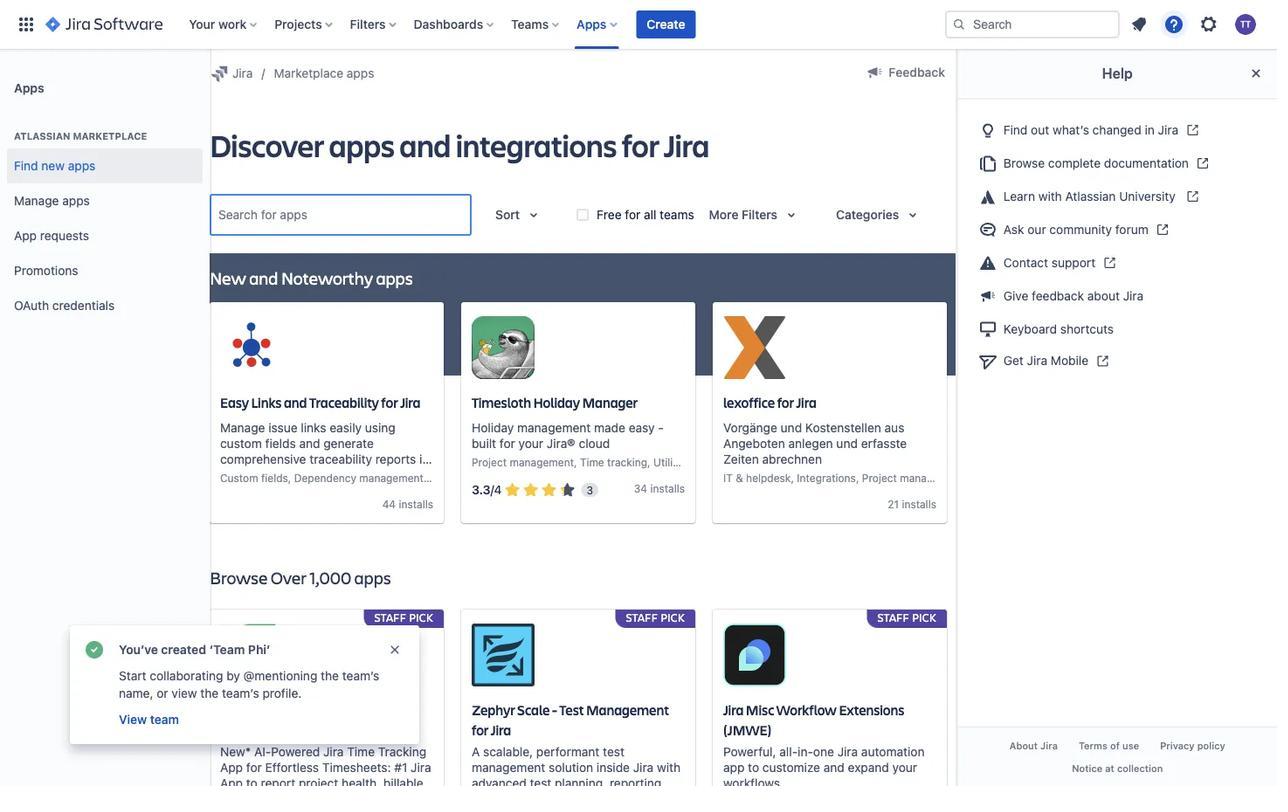 Task type: locate. For each thing, give the bounding box(es) containing it.
0 horizontal spatial find
[[14, 159, 38, 173]]

a
[[472, 745, 480, 759]]

1 horizontal spatial test
[[603, 745, 625, 759]]

browse over 1,000 apps
[[210, 566, 391, 589]]

management inside vorgänge und kostenstellen aus angeboten anlegen und erfasste zeiten abrechnen it & helpdesk , integrations , project management
[[901, 472, 965, 485]]

pick for timesheets by tempo - jira time tracking
[[409, 610, 434, 625]]

0 horizontal spatial by
[[227, 669, 240, 684]]

and inside manage issue links easily using custom fields and generate comprehensive traceability reports in jira
[[299, 436, 320, 451]]

app inside "link"
[[14, 229, 37, 243]]

your
[[519, 436, 544, 451], [893, 761, 918, 775]]

holiday up built
[[472, 421, 514, 435]]

0 horizontal spatial staff
[[375, 610, 407, 625]]

0 vertical spatial to
[[748, 761, 760, 775]]

1 horizontal spatial staff
[[626, 610, 658, 625]]

0 horizontal spatial to
[[246, 777, 258, 787]]

requests
[[40, 229, 89, 243]]

categories
[[837, 208, 900, 222]]

context icon image
[[210, 63, 231, 84], [210, 63, 231, 84]]

projects button
[[269, 10, 340, 38]]

appswitcher icon image
[[16, 14, 37, 35]]

manage inside atlassian marketplace group
[[14, 194, 59, 208]]

in right the reports on the left bottom of the page
[[420, 452, 430, 467]]

and
[[400, 124, 451, 166], [249, 266, 278, 289], [284, 394, 307, 412], [299, 436, 320, 451], [824, 761, 845, 775]]

management
[[518, 421, 591, 435], [510, 457, 574, 469], [360, 472, 424, 485], [468, 472, 532, 485], [901, 472, 965, 485], [472, 761, 546, 775]]

get jira mobile link
[[973, 345, 1264, 378]]

1 horizontal spatial project
[[472, 457, 507, 469]]

erfasste
[[862, 436, 908, 451]]

customize
[[763, 761, 821, 775]]

2 staff pick from the left
[[626, 610, 685, 625]]

in
[[1146, 123, 1156, 137], [420, 452, 430, 467]]

the up 'tempo'
[[321, 669, 339, 684]]

jira software image
[[45, 14, 163, 35], [45, 14, 163, 35]]

close image
[[1246, 63, 1267, 84]]

2 vertical spatial time
[[347, 745, 375, 759]]

find left out
[[1004, 123, 1029, 137]]

1 horizontal spatial the
[[321, 669, 339, 684]]

documentation
[[1105, 156, 1190, 170]]

fields inside manage issue links easily using custom fields and generate comprehensive traceability reports in jira
[[265, 436, 296, 451]]

browse for browse complete documentation
[[1004, 156, 1046, 170]]

contact
[[1004, 255, 1049, 270]]

1 horizontal spatial filters
[[742, 208, 778, 222]]

to inside new* ai-powered jira time tracking app for effortless timesheets: #1 jira app to report project health, billab
[[246, 777, 258, 787]]

notifications image
[[1129, 14, 1150, 35]]

2 vertical spatial app
[[220, 777, 243, 787]]

marketplace down the 'projects' popup button
[[274, 66, 344, 80]]

browse up the learn
[[1004, 156, 1046, 170]]

0 horizontal spatial marketplace
[[73, 131, 147, 142]]

management
[[587, 701, 669, 720]]

und down kostenstellen
[[837, 436, 858, 451]]

time up #1
[[381, 701, 411, 720]]

integrations
[[456, 124, 617, 166]]

in right changed
[[1146, 123, 1156, 137]]

2 staff from the left
[[626, 610, 658, 625]]

0 vertical spatial apps
[[577, 17, 607, 31]]

with right 'inside' on the left bottom of the page
[[657, 761, 681, 775]]

custom
[[220, 472, 258, 485]]

banner
[[0, 0, 1278, 49]]

forum
[[1116, 222, 1149, 237]]

workflows
[[724, 777, 781, 787]]

0 horizontal spatial s
[[428, 499, 434, 511]]

banner containing your work
[[0, 0, 1278, 49]]

1 horizontal spatial team's
[[342, 669, 380, 684]]

staff
[[375, 610, 407, 625], [626, 610, 658, 625], [878, 610, 910, 625]]

project inside the holiday management made easy - built for your jira® cloud project management , time tracking , utilities
[[472, 457, 507, 469]]

install right 44
[[399, 499, 428, 511]]

0 vertical spatial manage
[[14, 194, 59, 208]]

team's
[[342, 669, 380, 684], [222, 687, 259, 701]]

notice at collection link
[[1062, 758, 1174, 780]]

0 horizontal spatial install
[[399, 499, 428, 511]]

s right 44
[[428, 499, 434, 511]]

- inside timesheets by tempo - jira time tracking
[[352, 701, 357, 720]]

3 staff pick from the left
[[878, 610, 937, 625]]

2 horizontal spatial pick
[[913, 610, 937, 625]]

about jira
[[1010, 741, 1059, 752]]

marketplace up find new apps link
[[73, 131, 147, 142]]

project down built
[[472, 457, 507, 469]]

1 horizontal spatial browse
[[1004, 156, 1046, 170]]

0 horizontal spatial with
[[657, 761, 681, 775]]

2 horizontal spatial staff pick
[[878, 610, 937, 625]]

holiday management made easy - built for your jira® cloud project management , time tracking , utilities
[[472, 421, 691, 469]]

- right 'tempo'
[[352, 701, 357, 720]]

1 vertical spatial und
[[837, 436, 858, 451]]

Search for apps field
[[213, 199, 469, 231]]

1 horizontal spatial s
[[680, 483, 685, 495]]

1 horizontal spatial manage
[[220, 421, 265, 435]]

sidebar navigation image
[[191, 70, 229, 105]]

install for easy links and traceability for jira
[[399, 499, 428, 511]]

1 horizontal spatial apps
[[577, 17, 607, 31]]

34 install s
[[634, 483, 685, 495]]

0 vertical spatial atlassian
[[14, 131, 70, 142]]

manage up 'custom'
[[220, 421, 265, 435]]

1 horizontal spatial in
[[1146, 123, 1156, 137]]

powerful, all-in-one jira automation app to customize and expand your workflows
[[724, 745, 925, 787]]

fields down the 'issue'
[[265, 436, 296, 451]]

und up anlegen
[[781, 421, 803, 435]]

links
[[301, 421, 327, 435]]

vorgänge
[[724, 421, 778, 435]]

jira inside timesheets by tempo - jira time tracking
[[359, 701, 379, 720]]

staff for zephyr scale - test management for jira
[[626, 610, 658, 625]]

0 vertical spatial fields
[[265, 436, 296, 451]]

manage apps
[[14, 194, 90, 208]]

apps down filters popup button
[[347, 66, 374, 80]]

reports
[[376, 452, 416, 467]]

0 vertical spatial your
[[519, 436, 544, 451]]

kostenstellen
[[806, 421, 882, 435]]

2 horizontal spatial install
[[902, 499, 932, 511]]

1 vertical spatial in
[[420, 452, 430, 467]]

view
[[119, 713, 147, 727]]

for up "a"
[[472, 721, 489, 740]]

pick for zephyr scale - test management for jira
[[661, 610, 685, 625]]

find left the new
[[14, 159, 38, 173]]

more filters
[[709, 208, 778, 222]]

install right 21
[[902, 499, 932, 511]]

1 horizontal spatial holiday
[[534, 394, 580, 412]]

0 vertical spatial team's
[[342, 669, 380, 684]]

1 horizontal spatial time
[[381, 701, 411, 720]]

1 vertical spatial tracking
[[378, 745, 427, 759]]

your work button
[[184, 10, 264, 38]]

apps down appswitcher icon
[[14, 80, 44, 95]]

tracking down timesheets
[[220, 721, 271, 740]]

to up workflows on the bottom
[[748, 761, 760, 775]]

profile.
[[263, 687, 302, 701]]

time down cloud
[[580, 457, 605, 469]]

scalable,
[[483, 745, 533, 759]]

app requests
[[14, 229, 89, 243]]

1 vertical spatial your
[[893, 761, 918, 775]]

1 vertical spatial holiday
[[472, 421, 514, 435]]

browse complete documentation link
[[973, 147, 1264, 180]]

management up 21 install s
[[901, 472, 965, 485]]

1 horizontal spatial atlassian
[[1066, 189, 1117, 203]]

search image
[[953, 17, 967, 31]]

planning,
[[555, 777, 607, 787]]

for left all
[[625, 207, 641, 222]]

filters right the 'projects' popup button
[[350, 17, 386, 31]]

1 staff from the left
[[375, 610, 407, 625]]

1 vertical spatial fields
[[261, 472, 288, 485]]

staff pick for timesheets by tempo - jira time tracking
[[375, 610, 434, 625]]

install
[[651, 483, 680, 495], [399, 499, 428, 511], [902, 499, 932, 511]]

phi'
[[248, 643, 271, 657]]

filters right the more
[[742, 208, 778, 222]]

to left report
[[246, 777, 258, 787]]

management down scalable,
[[472, 761, 546, 775]]

0 vertical spatial time
[[580, 457, 605, 469]]

0 horizontal spatial team's
[[222, 687, 259, 701]]

0 vertical spatial with
[[1039, 189, 1063, 203]]

tracking inside new* ai-powered jira time tracking app for effortless timesheets: #1 jira app to report project health, billab
[[378, 745, 427, 759]]

1 staff pick from the left
[[375, 610, 434, 625]]

the right the view at the left of page
[[201, 687, 219, 701]]

learn
[[1004, 189, 1036, 203]]

0 horizontal spatial pick
[[409, 610, 434, 625]]

tracking up #1
[[378, 745, 427, 759]]

1 horizontal spatial marketplace
[[274, 66, 344, 80]]

3 staff from the left
[[878, 610, 910, 625]]

jira link
[[210, 63, 253, 84]]

, down comprehensive
[[288, 472, 291, 485]]

0 horizontal spatial browse
[[210, 566, 268, 589]]

0 horizontal spatial atlassian
[[14, 131, 70, 142]]

apps up requests
[[62, 194, 90, 208]]

jira misc workflow extensions (jmwe) image
[[724, 624, 787, 687]]

advanced
[[472, 777, 527, 787]]

browse left the over
[[210, 566, 268, 589]]

- right easy at the bottom
[[659, 421, 664, 435]]

0 horizontal spatial holiday
[[472, 421, 514, 435]]

1 vertical spatial apps
[[14, 80, 44, 95]]

2 pick from the left
[[661, 610, 685, 625]]

zeiten
[[724, 452, 759, 467]]

0 vertical spatial by
[[227, 669, 240, 684]]

s for easy links and traceability for jira
[[428, 499, 434, 511]]

custom
[[220, 436, 262, 451]]

1 horizontal spatial to
[[748, 761, 760, 775]]

timesheets by tempo - jira time tracking
[[220, 701, 411, 740]]

timesloth holiday manager
[[472, 394, 638, 412]]

timesheets by tempo - jira time tracking image
[[220, 624, 283, 687]]

manage apps link
[[7, 184, 203, 219]]

over
[[271, 566, 307, 589]]

staff pick for jira misc workflow extensions (jmwe)
[[878, 610, 937, 625]]

by inside start collaborating by @mentioning the team's name, or view the team's profile.
[[227, 669, 240, 684]]

marketplace inside marketplace apps link
[[274, 66, 344, 80]]

tracking
[[220, 721, 271, 740], [378, 745, 427, 759]]

1 horizontal spatial find
[[1004, 123, 1029, 137]]

s right 21
[[932, 499, 937, 511]]

atlassian down browse complete documentation
[[1066, 189, 1117, 203]]

1 vertical spatial time
[[381, 701, 411, 720]]

jira inside manage issue links easily using custom fields and generate comprehensive traceability reports in jira
[[220, 468, 241, 482]]

for right built
[[500, 436, 516, 451]]

1 horizontal spatial und
[[837, 436, 858, 451]]

holiday inside the holiday management made easy - built for your jira® cloud project management , time tracking , utilities
[[472, 421, 514, 435]]

find inside atlassian marketplace group
[[14, 159, 38, 173]]

by down profile.
[[291, 701, 306, 720]]

atlassian up the new
[[14, 131, 70, 142]]

team's up timesheets
[[222, 687, 259, 701]]

manage inside manage issue links easily using custom fields and generate comprehensive traceability reports in jira
[[220, 421, 265, 435]]

your down automation
[[893, 761, 918, 775]]

jira®
[[547, 436, 576, 451]]

apps
[[577, 17, 607, 31], [14, 80, 44, 95]]

fields down comprehensive
[[261, 472, 288, 485]]

for inside zephyr scale - test management for jira
[[472, 721, 489, 740]]

s down utilities
[[680, 483, 685, 495]]

apps button
[[572, 10, 624, 38]]

jira inside a scalable, performant test management solution inside jira with advanced test planning, reportin
[[634, 761, 654, 775]]

1 vertical spatial with
[[657, 761, 681, 775]]

install right 34
[[651, 483, 680, 495]]

0 horizontal spatial und
[[781, 421, 803, 435]]

1 vertical spatial find
[[14, 159, 38, 173]]

project left the 3.3 at the bottom
[[430, 472, 465, 485]]

, down abrechnen
[[791, 472, 795, 485]]

, left utilities
[[648, 457, 651, 469]]

0 horizontal spatial your
[[519, 436, 544, 451]]

0 vertical spatial marketplace
[[274, 66, 344, 80]]

browse complete documentation
[[1004, 156, 1190, 170]]

0 horizontal spatial the
[[201, 687, 219, 701]]

2 horizontal spatial time
[[580, 457, 605, 469]]

1 horizontal spatial your
[[893, 761, 918, 775]]

,
[[574, 457, 577, 469], [648, 457, 651, 469], [288, 472, 291, 485], [424, 472, 427, 485], [791, 472, 795, 485], [857, 472, 860, 485]]

and inside powerful, all-in-one jira automation app to customize and expand your workflows
[[824, 761, 845, 775]]

easy links and traceability for jira
[[220, 394, 421, 412]]

1 horizontal spatial -
[[552, 701, 557, 720]]

jira inside zephyr scale - test management for jira
[[491, 721, 511, 740]]

1 vertical spatial test
[[530, 777, 552, 787]]

staff for jira misc workflow extensions (jmwe)
[[878, 610, 910, 625]]

extensions
[[840, 701, 905, 720]]

3
[[587, 484, 594, 497]]

staff pick for zephyr scale - test management for jira
[[626, 610, 685, 625]]

create button
[[637, 10, 696, 38]]

1 vertical spatial marketplace
[[73, 131, 147, 142]]

by inside timesheets by tempo - jira time tracking
[[291, 701, 306, 720]]

projects
[[275, 17, 322, 31]]

your inside the holiday management made easy - built for your jira® cloud project management , time tracking , utilities
[[519, 436, 544, 451]]

1 horizontal spatial tracking
[[378, 745, 427, 759]]

time up timesheets:
[[347, 745, 375, 759]]

team's up 'tempo'
[[342, 669, 380, 684]]

project inside vorgänge und kostenstellen aus angeboten anlegen und erfasste zeiten abrechnen it & helpdesk , integrations , project management
[[863, 472, 898, 485]]

1 horizontal spatial by
[[291, 701, 306, 720]]

0 vertical spatial find
[[1004, 123, 1029, 137]]

- left test
[[552, 701, 557, 720]]

manage up 'app requests' on the left of page
[[14, 194, 59, 208]]

2 horizontal spatial s
[[932, 499, 937, 511]]

changed
[[1093, 123, 1142, 137]]

0 vertical spatial app
[[14, 229, 37, 243]]

0 vertical spatial tracking
[[220, 721, 271, 740]]

built
[[472, 436, 497, 451]]

marketplace
[[274, 66, 344, 80], [73, 131, 147, 142]]

0 horizontal spatial filters
[[350, 17, 386, 31]]

2 horizontal spatial -
[[659, 421, 664, 435]]

0 horizontal spatial -
[[352, 701, 357, 720]]

1 vertical spatial manage
[[220, 421, 265, 435]]

name,
[[119, 687, 153, 701]]

management down "jira®"
[[510, 457, 574, 469]]

integrations
[[797, 472, 857, 485]]

report
[[261, 777, 296, 787]]

1 pick from the left
[[409, 610, 434, 625]]

test down 'solution'
[[530, 777, 552, 787]]

2 horizontal spatial staff
[[878, 610, 910, 625]]

dashboards
[[414, 17, 484, 31]]

s for lexoffice for jira
[[932, 499, 937, 511]]

project up 21
[[863, 472, 898, 485]]

for
[[622, 124, 660, 166], [625, 207, 641, 222], [381, 394, 398, 412], [778, 394, 795, 412], [500, 436, 516, 451], [472, 721, 489, 740], [246, 761, 262, 775]]

manage for manage apps
[[14, 194, 59, 208]]

notice at collection
[[1073, 763, 1164, 774]]

apps right teams popup button
[[577, 17, 607, 31]]

marketplace inside atlassian marketplace group
[[73, 131, 147, 142]]

by
[[227, 669, 240, 684], [291, 701, 306, 720]]

new* ai-powered jira time tracking app for effortless timesheets: #1 jira app to report project health, billab
[[220, 745, 432, 787]]

, up 44 install s
[[424, 472, 427, 485]]

success image
[[84, 640, 105, 661]]

apps inside apps "popup button"
[[577, 17, 607, 31]]

3 pick from the left
[[913, 610, 937, 625]]

by down 'team
[[227, 669, 240, 684]]

0 vertical spatial browse
[[1004, 156, 1046, 170]]

atlassian inside group
[[14, 131, 70, 142]]

find
[[1004, 123, 1029, 137], [14, 159, 38, 173]]

0 horizontal spatial manage
[[14, 194, 59, 208]]

atlassian marketplace
[[14, 131, 147, 142]]

made
[[594, 421, 626, 435]]

1 vertical spatial to
[[246, 777, 258, 787]]

0 vertical spatial filters
[[350, 17, 386, 31]]

privacy
[[1161, 741, 1196, 752]]

holiday up "jira®"
[[534, 394, 580, 412]]

give feedback about jira
[[1004, 289, 1145, 303]]

test up 'inside' on the left bottom of the page
[[603, 745, 625, 759]]

1 horizontal spatial staff pick
[[626, 610, 685, 625]]

utilities
[[654, 457, 691, 469]]

1 vertical spatial by
[[291, 701, 306, 720]]

2 horizontal spatial project
[[863, 472, 898, 485]]

1,000
[[310, 566, 352, 589]]

for up using
[[381, 394, 398, 412]]

for down ai-
[[246, 761, 262, 775]]

for up free for all teams
[[622, 124, 660, 166]]

1 vertical spatial browse
[[210, 566, 268, 589]]

0 horizontal spatial in
[[420, 452, 430, 467]]

0 horizontal spatial time
[[347, 745, 375, 759]]

cloud
[[579, 436, 610, 451]]

Search field
[[946, 10, 1121, 38]]

1 horizontal spatial pick
[[661, 610, 685, 625]]

, down "jira®"
[[574, 457, 577, 469]]

timesheets:
[[322, 761, 391, 775]]

abrechnen
[[763, 452, 823, 467]]

use
[[1123, 741, 1140, 752]]

university
[[1120, 189, 1177, 203]]

your left "jira®"
[[519, 436, 544, 451]]

feedback
[[1033, 289, 1085, 303]]

with right the learn
[[1039, 189, 1063, 203]]



Task type: vqa. For each thing, say whether or not it's contained in the screenshot.
"IN" within manage issue links easily using custom fields and generate comprehensive traceability reports in jira
yes



Task type: describe. For each thing, give the bounding box(es) containing it.
feedback
[[889, 65, 946, 80]]

install for lexoffice for jira
[[902, 499, 932, 511]]

3.3 / 4
[[472, 483, 502, 497]]

create
[[647, 17, 686, 31]]

for right 'lexoffice'
[[778, 394, 795, 412]]

test
[[560, 701, 584, 720]]

tempo
[[308, 701, 349, 720]]

find for find out what's changed in jira
[[1004, 123, 1029, 137]]

all
[[644, 207, 657, 222]]

zephyr scale - test management for jira image
[[472, 624, 535, 687]]

(jmwe)
[[724, 721, 772, 740]]

inside
[[597, 761, 630, 775]]

settings image
[[1199, 14, 1220, 35]]

jira inside button
[[1041, 741, 1059, 752]]

discover apps and integrations for jira
[[210, 124, 710, 166]]

promotions
[[14, 264, 78, 278]]

in-
[[798, 745, 814, 759]]

get
[[1004, 354, 1025, 368]]

shortcuts
[[1061, 322, 1115, 336]]

manager
[[583, 394, 638, 412]]

ask our community forum link
[[973, 213, 1264, 246]]

keyboard shortcuts
[[1004, 322, 1115, 336]]

/
[[491, 483, 494, 497]]

find for find new apps
[[14, 159, 38, 173]]

browse for browse over 1,000 apps
[[210, 566, 268, 589]]

44
[[383, 499, 396, 511]]

jira inside powerful, all-in-one jira automation app to customize and expand your workflows
[[838, 745, 859, 759]]

1 vertical spatial app
[[220, 761, 243, 775]]

for inside the holiday management made easy - built for your jira® cloud project management , time tracking , utilities
[[500, 436, 516, 451]]

jira inside jira misc workflow extensions (jmwe)
[[724, 701, 744, 720]]

performant
[[537, 745, 600, 759]]

0 vertical spatial test
[[603, 745, 625, 759]]

collection
[[1118, 763, 1164, 774]]

marketplace apps link
[[274, 63, 374, 84]]

easy links and traceability for jira image
[[220, 316, 283, 379]]

app requests link
[[7, 219, 203, 253]]

1 horizontal spatial with
[[1039, 189, 1063, 203]]

- inside the holiday management made easy - built for your jira® cloud project management , time tracking , utilities
[[659, 421, 664, 435]]

0 vertical spatial holiday
[[534, 394, 580, 412]]

44 install s
[[383, 499, 434, 511]]

view team link
[[117, 710, 181, 731]]

apps right 1,000
[[354, 566, 391, 589]]

atlassian marketplace group
[[7, 112, 203, 329]]

4
[[494, 483, 502, 497]]

@mentioning
[[244, 669, 318, 684]]

0 horizontal spatial project
[[430, 472, 465, 485]]

comprehensive
[[220, 452, 306, 467]]

teams button
[[506, 10, 567, 38]]

time inside the holiday management made easy - built for your jira® cloud project management , time tracking , utilities
[[580, 457, 605, 469]]

1 horizontal spatial install
[[651, 483, 680, 495]]

new*
[[220, 745, 251, 759]]

contact support
[[1004, 255, 1097, 270]]

all-
[[780, 745, 798, 759]]

apps right the new
[[68, 159, 96, 173]]

lexoffice
[[724, 394, 775, 412]]

easy
[[629, 421, 655, 435]]

staff for timesheets by tempo - jira time tracking
[[375, 610, 407, 625]]

dismiss image
[[388, 643, 402, 657]]

created
[[161, 643, 206, 657]]

easily
[[330, 421, 362, 435]]

management down built
[[468, 472, 532, 485]]

automation
[[862, 745, 925, 759]]

links
[[251, 394, 282, 412]]

our
[[1028, 222, 1047, 237]]

noteworthy
[[281, 266, 373, 289]]

&
[[736, 472, 744, 485]]

project
[[299, 777, 339, 787]]

dashboards button
[[409, 10, 501, 38]]

find new apps
[[14, 159, 96, 173]]

manage issue links easily using custom fields and generate comprehensive traceability reports in jira
[[220, 421, 430, 482]]

scale
[[518, 701, 550, 720]]

apps right noteworthy
[[376, 266, 413, 289]]

1 vertical spatial the
[[201, 687, 219, 701]]

new and noteworthy apps
[[210, 266, 413, 289]]

effortless
[[265, 761, 319, 775]]

marketplace apps
[[274, 66, 374, 80]]

- inside zephyr scale - test management for jira
[[552, 701, 557, 720]]

0 vertical spatial und
[[781, 421, 803, 435]]

management up "jira®"
[[518, 421, 591, 435]]

view team
[[119, 713, 179, 727]]

time inside timesheets by tempo - jira time tracking
[[381, 701, 411, 720]]

21 install s
[[888, 499, 937, 511]]

misc
[[746, 701, 775, 720]]

vorgänge und kostenstellen aus angeboten anlegen und erfasste zeiten abrechnen it & helpdesk , integrations , project management
[[724, 421, 965, 485]]

manage for manage issue links easily using custom fields and generate comprehensive traceability reports in jira
[[220, 421, 265, 435]]

apps up search for apps field
[[329, 124, 395, 166]]

timesloth holiday manager image
[[472, 316, 535, 379]]

traceability
[[309, 394, 379, 412]]

collaborating
[[150, 669, 223, 684]]

tracking
[[608, 457, 648, 469]]

keyboard
[[1004, 322, 1058, 336]]

privacy policy link
[[1151, 736, 1237, 758]]

mobile
[[1052, 354, 1089, 368]]

community
[[1050, 222, 1113, 237]]

your inside powerful, all-in-one jira automation app to customize and expand your workflows
[[893, 761, 918, 775]]

21
[[888, 499, 900, 511]]

1 vertical spatial team's
[[222, 687, 259, 701]]

help
[[1103, 65, 1134, 82]]

ask our community forum
[[1004, 222, 1149, 237]]

powerful,
[[724, 745, 777, 759]]

ai-
[[254, 745, 271, 759]]

34
[[634, 483, 648, 495]]

support
[[1052, 255, 1097, 270]]

free
[[597, 207, 622, 222]]

tracking inside timesheets by tempo - jira time tracking
[[220, 721, 271, 740]]

start
[[119, 669, 146, 684]]

primary element
[[10, 0, 946, 49]]

, down kostenstellen
[[857, 472, 860, 485]]

with inside a scalable, performant test management solution inside jira with advanced test planning, reportin
[[657, 761, 681, 775]]

pick for jira misc workflow extensions (jmwe)
[[913, 610, 937, 625]]

issue
[[269, 421, 298, 435]]

0 horizontal spatial apps
[[14, 80, 44, 95]]

lexoffice for jira image
[[724, 316, 787, 379]]

for inside new* ai-powered jira time tracking app for effortless timesheets: #1 jira app to report project health, billab
[[246, 761, 262, 775]]

time inside new* ai-powered jira time tracking app for effortless timesheets: #1 jira app to report project health, billab
[[347, 745, 375, 759]]

generate
[[324, 436, 374, 451]]

3.3
[[472, 483, 491, 497]]

using
[[365, 421, 396, 435]]

filters inside filters popup button
[[350, 17, 386, 31]]

discover
[[210, 124, 324, 166]]

1 vertical spatial atlassian
[[1066, 189, 1117, 203]]

0 horizontal spatial test
[[530, 777, 552, 787]]

management down the reports on the left bottom of the page
[[360, 472, 424, 485]]

to inside powerful, all-in-one jira automation app to customize and expand your workflows
[[748, 761, 760, 775]]

0 vertical spatial in
[[1146, 123, 1156, 137]]

about jira button
[[1000, 736, 1069, 758]]

your profile and settings image
[[1236, 14, 1257, 35]]

sort
[[496, 208, 520, 222]]

aus
[[885, 421, 905, 435]]

at
[[1106, 763, 1115, 774]]

0 vertical spatial the
[[321, 669, 339, 684]]

help image
[[1164, 14, 1185, 35]]

1 vertical spatial filters
[[742, 208, 778, 222]]

timesloth
[[472, 394, 531, 412]]

teams
[[511, 17, 549, 31]]

management inside a scalable, performant test management solution inside jira with advanced test planning, reportin
[[472, 761, 546, 775]]

in inside manage issue links easily using custom fields and generate comprehensive traceability reports in jira
[[420, 452, 430, 467]]



